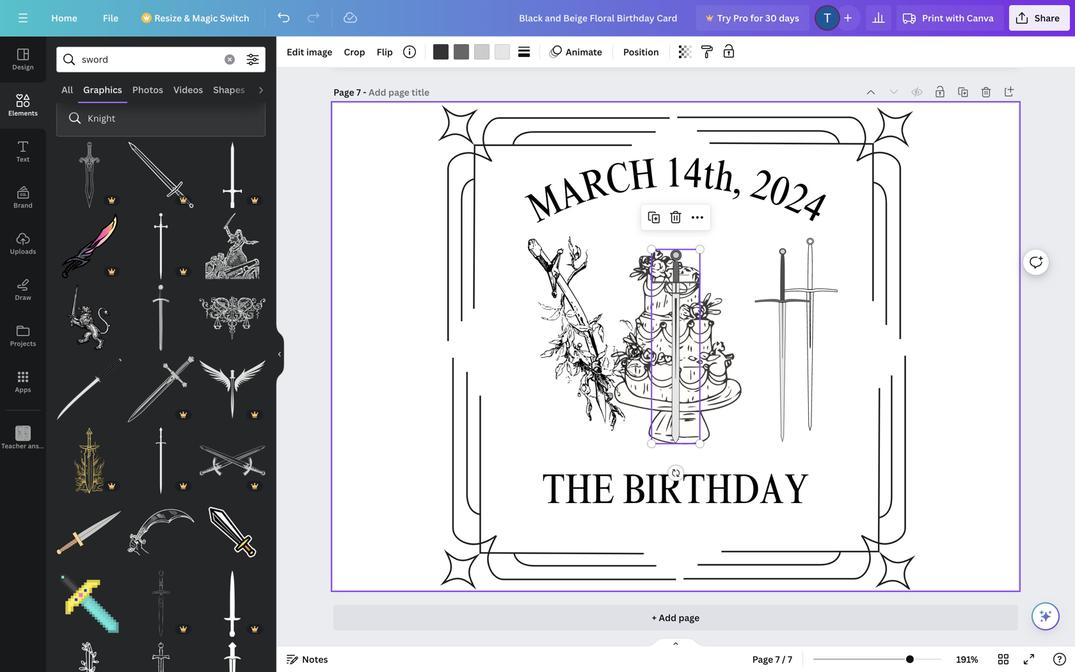 Task type: describe. For each thing, give the bounding box(es) containing it.
videos button
[[168, 77, 208, 102]]

the
[[543, 473, 615, 515]]

Design title text field
[[509, 5, 692, 31]]

sharp and pointed sword image
[[56, 499, 123, 566]]

uploads
[[10, 247, 36, 256]]

apps button
[[0, 359, 46, 405]]

days
[[779, 12, 800, 24]]

position
[[624, 46, 659, 58]]

shapes
[[213, 84, 245, 96]]

teacher
[[1, 442, 26, 450]]

the birthday
[[543, 473, 810, 515]]

-
[[363, 86, 367, 98]]

canva assistant image
[[1039, 609, 1054, 624]]

crystal sword stickers collection image
[[56, 213, 123, 280]]

+ add page
[[652, 612, 700, 624]]

brand button
[[0, 175, 46, 221]]

;
[[22, 443, 24, 450]]

edit image
[[287, 46, 333, 58]]

191%
[[957, 653, 979, 666]]

elements button
[[0, 83, 46, 129]]

knight
[[88, 112, 115, 124]]

graphics button
[[78, 77, 127, 102]]

pro
[[734, 12, 749, 24]]

shapes button
[[208, 77, 250, 102]]

projects button
[[0, 313, 46, 359]]

7 for /
[[776, 653, 780, 666]]

draw
[[15, 293, 31, 302]]

edit image button
[[282, 42, 338, 62]]

position button
[[619, 42, 665, 62]]

apps
[[15, 385, 31, 394]]

resize & magic switch
[[154, 12, 249, 24]]

magic
[[192, 12, 218, 24]]

page 7 / 7 button
[[748, 649, 798, 670]]

file
[[103, 12, 119, 24]]

all button
[[56, 77, 78, 102]]

page 7 -
[[334, 86, 369, 98]]

flip
[[377, 46, 393, 58]]

page 7 / 7
[[753, 653, 793, 666]]

print with canva
[[923, 12, 994, 24]]

knight list
[[62, 54, 260, 131]]

add
[[659, 612, 677, 624]]

notes button
[[282, 649, 333, 670]]

knight button
[[62, 105, 260, 131]]

print with canva button
[[897, 5, 1005, 31]]

show pages image
[[645, 638, 707, 648]]

flip button
[[372, 42, 398, 62]]

page for page 7 / 7
[[753, 653, 774, 666]]

photos
[[132, 84, 163, 96]]

&
[[184, 12, 190, 24]]

hide image
[[276, 324, 284, 385]]

projects
[[10, 339, 36, 348]]

audio
[[255, 84, 281, 96]]

audio button
[[250, 77, 286, 102]]

heraldic symbol of a lion wielding a sword image
[[56, 285, 123, 351]]

try
[[718, 12, 732, 24]]

Page title text field
[[369, 86, 431, 99]]

hand drawn mystical dagger sword and celestial dagger sword image
[[56, 428, 123, 494]]

#cccccc image
[[474, 44, 490, 60]]

1 horizontal spatial illustration of a sword image
[[128, 285, 194, 351]]

crop
[[344, 46, 365, 58]]

with
[[946, 12, 965, 24]]

30
[[766, 12, 777, 24]]

videos
[[174, 84, 203, 96]]

try pro for 30 days button
[[697, 5, 810, 31]]

crop button
[[339, 42, 371, 62]]

edit
[[287, 46, 304, 58]]



Task type: locate. For each thing, give the bounding box(es) containing it.
7 right '/'
[[788, 653, 793, 666]]

side panel tab list
[[0, 37, 66, 462]]

print
[[923, 12, 944, 24]]

191% button
[[947, 649, 989, 670]]

file button
[[93, 5, 129, 31]]

page left '/'
[[753, 653, 774, 666]]

home
[[51, 12, 77, 24]]

1 horizontal spatial page
[[753, 653, 774, 666]]

animate
[[566, 46, 603, 58]]

page left -
[[334, 86, 355, 98]]

1
[[665, 157, 684, 198]]

7 left -
[[357, 86, 361, 98]]

1 vertical spatial page
[[753, 653, 774, 666]]

0 horizontal spatial 7
[[357, 86, 361, 98]]

0 horizontal spatial page
[[334, 86, 355, 98]]

for
[[751, 12, 764, 24]]

text
[[16, 155, 30, 164]]

0 vertical spatial page
[[334, 86, 355, 98]]

7
[[357, 86, 361, 98], [776, 653, 780, 666], [788, 653, 793, 666]]

group
[[56, 134, 123, 208], [128, 134, 194, 208], [199, 134, 266, 208], [56, 206, 123, 280], [128, 206, 194, 280], [199, 206, 266, 280], [56, 277, 123, 351], [128, 277, 194, 351], [199, 277, 266, 351], [56, 349, 123, 423], [128, 349, 194, 423], [199, 349, 266, 423], [56, 428, 123, 494], [128, 428, 194, 494], [199, 428, 266, 494], [56, 499, 123, 566], [199, 499, 266, 566], [56, 571, 123, 637], [128, 571, 194, 637], [199, 571, 266, 637], [56, 635, 123, 672], [128, 635, 194, 672], [199, 635, 266, 672]]

page
[[334, 86, 355, 98], [753, 653, 774, 666]]

resize
[[154, 12, 182, 24]]

brand
[[13, 201, 33, 210]]

+ add page button
[[334, 605, 1019, 631]]

design button
[[0, 37, 46, 83]]

canva
[[967, 12, 994, 24]]

text button
[[0, 129, 46, 175]]

switch
[[220, 12, 249, 24]]

#333333 image
[[433, 44, 449, 60], [433, 44, 449, 60]]

uploads button
[[0, 221, 46, 267]]

share button
[[1010, 5, 1071, 31]]

page for page 7 -
[[334, 86, 355, 98]]

/
[[782, 653, 786, 666]]

keys
[[52, 442, 66, 450]]

page
[[679, 612, 700, 624]]

birthday
[[623, 473, 810, 515]]

sword chalked drawing image
[[128, 642, 194, 672]]

+
[[652, 612, 657, 624]]

7 for -
[[357, 86, 361, 98]]

color group
[[431, 42, 513, 62]]

1 horizontal spatial 7
[[776, 653, 780, 666]]

0 horizontal spatial illustration of a sword image
[[56, 356, 123, 423]]

draw button
[[0, 267, 46, 313]]

elements
[[8, 109, 38, 118]]

try pro for 30 days
[[718, 12, 800, 24]]

animate button
[[546, 42, 608, 62]]

main menu bar
[[0, 0, 1076, 37]]

1 vertical spatial illustration of a sword image
[[56, 356, 123, 423]]

2 horizontal spatial 7
[[788, 653, 793, 666]]

share
[[1035, 12, 1060, 24]]

illustration of a sword image
[[128, 285, 194, 351], [56, 356, 123, 423]]

design
[[12, 63, 34, 71]]

#cccccc image
[[474, 44, 490, 60]]

notes
[[302, 653, 328, 666]]

teacher answer keys
[[1, 442, 66, 450]]

graphics
[[83, 84, 122, 96]]

answer
[[28, 442, 51, 450]]

#666666 image
[[454, 44, 469, 60], [454, 44, 469, 60]]

all
[[61, 84, 73, 96]]

image
[[307, 46, 333, 58]]

home link
[[41, 5, 88, 31]]

0 vertical spatial illustration of a sword image
[[128, 285, 194, 351]]

page inside 'page 7 / 7' button
[[753, 653, 774, 666]]

Search elements search field
[[82, 47, 217, 72]]

#e6e6e6 image
[[495, 44, 510, 60], [495, 44, 510, 60]]

photos button
[[127, 77, 168, 102]]

7 left '/'
[[776, 653, 780, 666]]

resize & magic switch button
[[134, 5, 260, 31]]



Task type: vqa. For each thing, say whether or not it's contained in the screenshot.
the Graphics
yes



